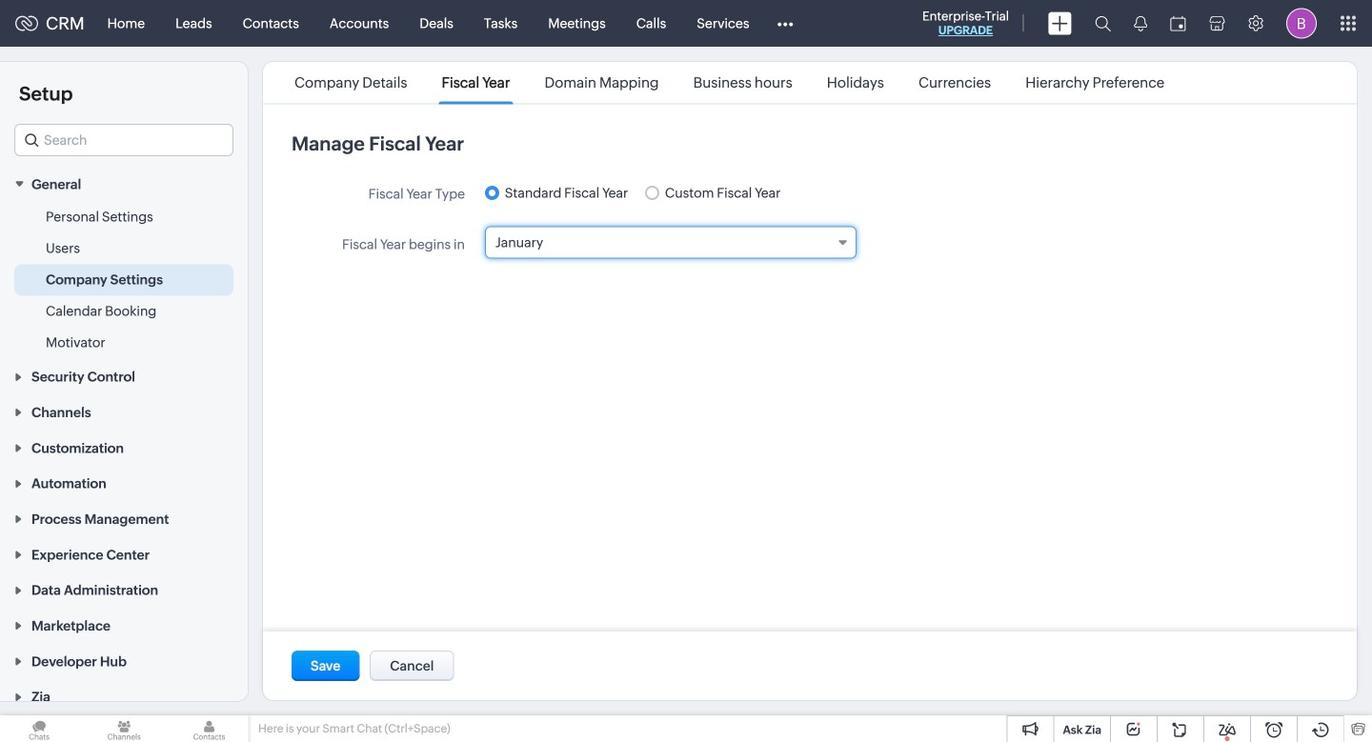 Task type: vqa. For each thing, say whether or not it's contained in the screenshot.
Date related to Trigger Date
no



Task type: locate. For each thing, give the bounding box(es) containing it.
None field
[[14, 124, 233, 156], [485, 226, 857, 259], [485, 226, 857, 259]]

channels image
[[85, 716, 163, 742]]

search element
[[1083, 0, 1123, 47]]

Search text field
[[15, 125, 233, 155]]

chats image
[[0, 716, 78, 742]]

list
[[277, 62, 1182, 103]]

search image
[[1095, 15, 1111, 31]]

signals element
[[1123, 0, 1159, 47]]

region
[[0, 201, 248, 359]]

create menu image
[[1048, 12, 1072, 35]]

profile image
[[1286, 8, 1317, 39]]

logo image
[[15, 16, 38, 31]]



Task type: describe. For each thing, give the bounding box(es) containing it.
none field the search
[[14, 124, 233, 156]]

contacts image
[[170, 716, 248, 742]]

calendar image
[[1170, 16, 1186, 31]]

Other Modules field
[[765, 8, 806, 39]]

create menu element
[[1037, 0, 1083, 46]]

profile element
[[1275, 0, 1328, 46]]

signals image
[[1134, 15, 1147, 31]]



